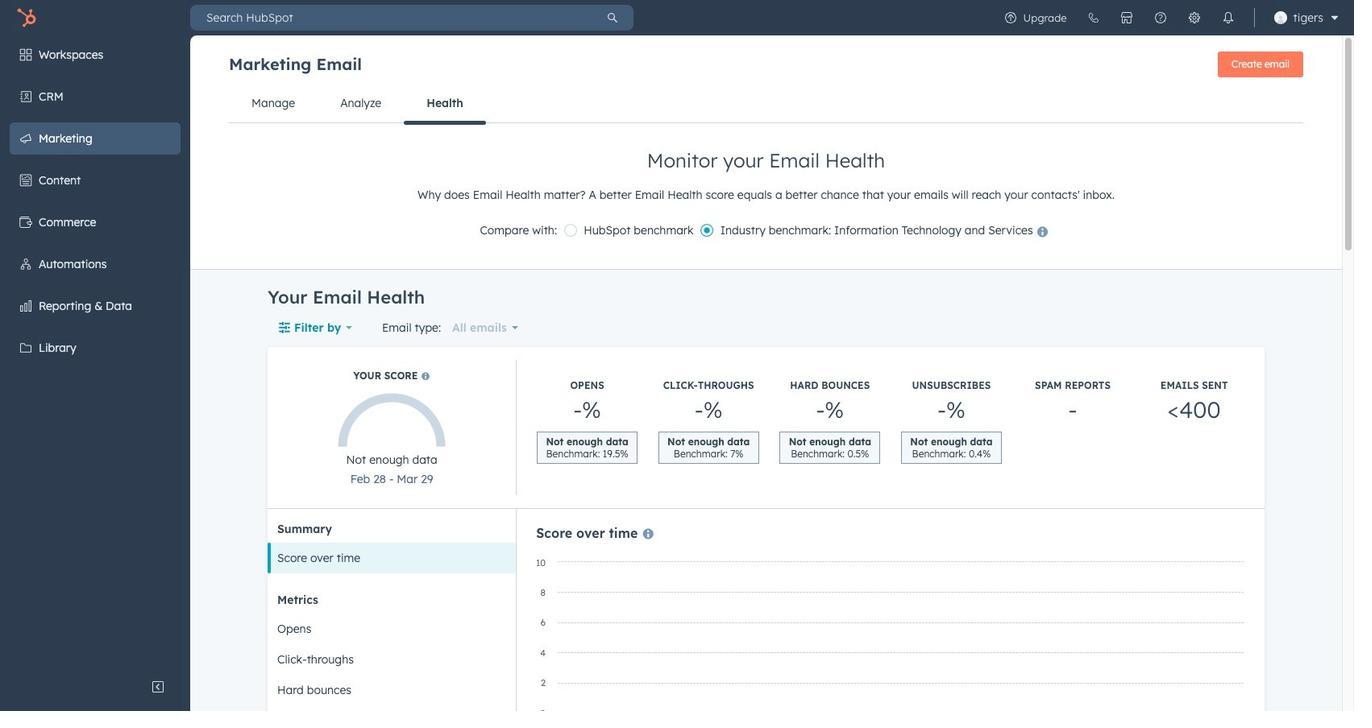Task type: vqa. For each thing, say whether or not it's contained in the screenshot.
Notifications icon
yes



Task type: locate. For each thing, give the bounding box(es) containing it.
Search HubSpot search field
[[190, 5, 592, 31]]

interactive chart image
[[528, 555, 1253, 712]]

page section element
[[190, 35, 1342, 269]]

banner
[[229, 47, 1303, 84]]

banner inside page section element
[[229, 47, 1303, 84]]

menu
[[993, 0, 1344, 35], [0, 35, 190, 671]]

navigation
[[229, 84, 1303, 125]]



Task type: describe. For each thing, give the bounding box(es) containing it.
1 horizontal spatial menu
[[993, 0, 1344, 35]]

notifications image
[[1221, 11, 1234, 24]]

navigation inside page section element
[[229, 84, 1303, 125]]

0 horizontal spatial menu
[[0, 35, 190, 671]]

settings image
[[1188, 11, 1201, 24]]

howard n/a image
[[1274, 11, 1287, 24]]

help image
[[1154, 11, 1167, 24]]

marketplaces image
[[1120, 11, 1133, 24]]



